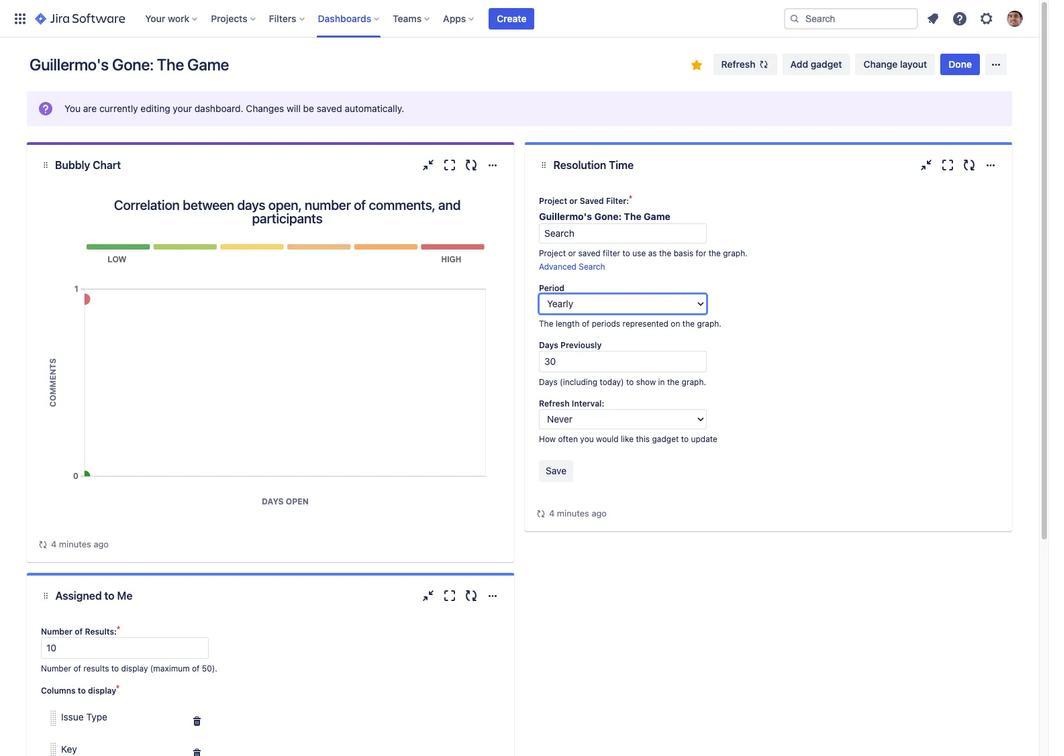 Task type: locate. For each thing, give the bounding box(es) containing it.
the right on on the top right
[[683, 319, 695, 329]]

as
[[649, 248, 657, 259]]

1 vertical spatial gadget
[[652, 435, 679, 445]]

guillermo's up you
[[30, 55, 109, 74]]

game up as
[[644, 211, 671, 222]]

0 horizontal spatial search field
[[539, 224, 707, 244]]

0 vertical spatial project
[[539, 196, 568, 206]]

1 horizontal spatial 4
[[549, 508, 555, 519]]

4 minutes ago right an arrow curved in a circular way on the button that refreshes the dashboard icon
[[51, 539, 109, 550]]

more actions for resolution time gadget image
[[983, 157, 999, 173]]

None submit
[[539, 461, 574, 482]]

this
[[636, 435, 650, 445]]

resolution time
[[554, 159, 634, 171]]

minutes right an arrow curved in a circular way on the button that refreshes the dashboard image
[[557, 508, 590, 519]]

days for days (including today) to show in the graph.
[[539, 377, 558, 388]]

display down results
[[88, 686, 116, 696]]

1 number from the top
[[41, 627, 73, 637]]

more dashboard actions image
[[989, 56, 1005, 73]]

be
[[303, 103, 314, 114]]

search field up filter
[[539, 224, 707, 244]]

1 vertical spatial the
[[624, 211, 642, 222]]

1 vertical spatial gone:
[[595, 211, 622, 222]]

ago inside resolution time region
[[592, 508, 607, 519]]

more actions for assigned to me gadget image
[[485, 588, 501, 604]]

guillermo's gone: the game down filter:
[[539, 211, 671, 222]]

between
[[183, 197, 234, 213]]

minutes inside bubbly chart region
[[59, 539, 91, 550]]

1 project from the top
[[539, 196, 568, 206]]

teams
[[393, 12, 422, 24]]

0 vertical spatial gadget
[[811, 58, 842, 70]]

to left update
[[681, 435, 689, 445]]

refresh left refresh icon
[[722, 58, 756, 70]]

minutes for resolution
[[557, 508, 590, 519]]

refresh assigned to me image
[[463, 588, 480, 604]]

project up advanced
[[539, 248, 566, 259]]

1 vertical spatial search field
[[539, 224, 707, 244]]

guillermo's
[[30, 55, 109, 74], [539, 211, 592, 222]]

key
[[61, 744, 77, 756]]

4 inside bubbly chart region
[[51, 539, 57, 550]]

guillermo's gone: the game
[[30, 55, 229, 74], [539, 211, 671, 222]]

1 vertical spatial or
[[568, 248, 576, 259]]

2 project from the top
[[539, 248, 566, 259]]

the up your
[[157, 55, 184, 74]]

refresh inside button
[[722, 58, 756, 70]]

days previously
[[539, 340, 602, 351]]

0 vertical spatial 4
[[549, 508, 555, 519]]

number for number of results:
[[41, 627, 73, 637]]

how
[[539, 435, 556, 445]]

number of results:
[[41, 627, 117, 637]]

1 horizontal spatial guillermo's
[[539, 211, 592, 222]]

minutes right an arrow curved in a circular way on the button that refreshes the dashboard icon
[[59, 539, 91, 550]]

0 vertical spatial guillermo's
[[30, 55, 109, 74]]

game
[[187, 55, 229, 74], [644, 211, 671, 222]]

1 horizontal spatial ago
[[592, 508, 607, 519]]

results
[[83, 664, 109, 674]]

to left show
[[627, 377, 634, 388]]

graph. right for
[[723, 248, 748, 259]]

minimize assigned to me image
[[420, 588, 437, 604]]

0 vertical spatial days
[[539, 340, 559, 351]]

guillermo's gone: the game up the currently
[[30, 55, 229, 74]]

1 horizontal spatial search field
[[784, 8, 919, 29]]

the right in
[[668, 377, 680, 388]]

None text field
[[41, 638, 209, 659]]

comments,
[[369, 197, 436, 213]]

of right length
[[582, 319, 590, 329]]

of
[[354, 197, 366, 213], [582, 319, 590, 329], [75, 627, 83, 637], [74, 664, 81, 674], [192, 664, 200, 674]]

banner
[[0, 0, 1040, 38]]

1 horizontal spatial the
[[539, 319, 554, 329]]

gadget
[[811, 58, 842, 70], [652, 435, 679, 445]]

the down filter:
[[624, 211, 642, 222]]

1 vertical spatial guillermo's
[[539, 211, 592, 222]]

change
[[864, 58, 898, 70]]

2 days from the top
[[539, 377, 558, 388]]

0 horizontal spatial 4
[[51, 539, 57, 550]]

projects button
[[207, 8, 261, 29]]

game up dashboard.
[[187, 55, 229, 74]]

done
[[949, 58, 972, 70]]

ago right an arrow curved in a circular way on the button that refreshes the dashboard image
[[592, 508, 607, 519]]

gone: down filter:
[[595, 211, 622, 222]]

project for project or saved filter to use as the basis for the graph. advanced search
[[539, 248, 566, 259]]

refresh for refresh
[[722, 58, 756, 70]]

your profile and settings image
[[1007, 10, 1023, 27]]

0 vertical spatial graph.
[[723, 248, 748, 259]]

saved right be
[[317, 103, 342, 114]]

0 vertical spatial minutes
[[557, 508, 590, 519]]

1 vertical spatial project
[[539, 248, 566, 259]]

search field inside banner
[[784, 8, 919, 29]]

layout
[[901, 58, 928, 70]]

resolution time region
[[536, 185, 1002, 521]]

me
[[117, 590, 133, 602]]

days down length
[[539, 340, 559, 351]]

assigned
[[55, 590, 102, 602]]

days for days previously
[[539, 340, 559, 351]]

to
[[623, 248, 631, 259], [627, 377, 634, 388], [681, 435, 689, 445], [104, 590, 115, 602], [111, 664, 119, 674], [78, 686, 86, 696]]

settings image
[[979, 10, 995, 27]]

minutes inside resolution time region
[[557, 508, 590, 519]]

1 horizontal spatial guillermo's gone: the game
[[539, 211, 671, 222]]

1 days from the top
[[539, 340, 559, 351]]

1 vertical spatial guillermo's gone: the game
[[539, 211, 671, 222]]

0 vertical spatial the
[[157, 55, 184, 74]]

refresh image
[[759, 59, 769, 70]]

4 minutes ago right an arrow curved in a circular way on the button that refreshes the dashboard image
[[549, 508, 607, 519]]

or up advanced search link
[[568, 248, 576, 259]]

0 horizontal spatial guillermo's gone: the game
[[30, 55, 229, 74]]

0 vertical spatial ago
[[592, 508, 607, 519]]

4 minutes ago inside resolution time region
[[549, 508, 607, 519]]

refresh down (including
[[539, 399, 570, 409]]

the
[[157, 55, 184, 74], [624, 211, 642, 222], [539, 319, 554, 329]]

1 horizontal spatial gadget
[[811, 58, 842, 70]]

ago inside bubbly chart region
[[94, 539, 109, 550]]

0 horizontal spatial gadget
[[652, 435, 679, 445]]

number down 'assigned'
[[41, 627, 73, 637]]

you are currently editing your dashboard. changes will be saved automatically.
[[64, 103, 405, 114]]

2 number from the top
[[41, 664, 71, 674]]

days left (including
[[539, 377, 558, 388]]

0 vertical spatial search field
[[784, 8, 919, 29]]

or inside project or saved filter to use as the basis for the graph. advanced search
[[568, 248, 576, 259]]

4 minutes ago inside bubbly chart region
[[51, 539, 109, 550]]

gone:
[[112, 55, 154, 74], [595, 211, 622, 222]]

1 horizontal spatial 4 minutes ago
[[549, 508, 607, 519]]

or for saved
[[570, 196, 578, 206]]

0 vertical spatial 4 minutes ago
[[549, 508, 607, 519]]

1 vertical spatial number
[[41, 664, 71, 674]]

bubbly chart region
[[38, 185, 504, 552]]

add gadget button
[[783, 54, 851, 75]]

1 horizontal spatial gone:
[[595, 211, 622, 222]]

4 right an arrow curved in a circular way on the button that refreshes the dashboard image
[[549, 508, 555, 519]]

project inside project or saved filter to use as the basis for the graph. advanced search
[[539, 248, 566, 259]]

of inside resolution time region
[[582, 319, 590, 329]]

graph. inside project or saved filter to use as the basis for the graph. advanced search
[[723, 248, 748, 259]]

search field up change
[[784, 8, 919, 29]]

1 vertical spatial minutes
[[59, 539, 91, 550]]

0 horizontal spatial ago
[[94, 539, 109, 550]]

to inside project or saved filter to use as the basis for the graph. advanced search
[[623, 248, 631, 259]]

graph.
[[723, 248, 748, 259], [697, 319, 722, 329], [682, 377, 707, 388]]

4 inside resolution time region
[[549, 508, 555, 519]]

jira software image
[[35, 10, 125, 27], [35, 10, 125, 27]]

1 vertical spatial game
[[644, 211, 671, 222]]

1 vertical spatial graph.
[[697, 319, 722, 329]]

project or saved filter:
[[539, 196, 629, 206]]

on
[[671, 319, 681, 329]]

help image
[[952, 10, 968, 27]]

(including
[[560, 377, 598, 388]]

guillermo's down project or saved filter:
[[539, 211, 592, 222]]

maximize bubbly chart image
[[442, 157, 458, 173]]

refresh
[[722, 58, 756, 70], [539, 399, 570, 409]]

1 vertical spatial ago
[[94, 539, 109, 550]]

maximize assigned to me image
[[442, 588, 458, 604]]

0 vertical spatial number
[[41, 627, 73, 637]]

graph. right on on the top right
[[697, 319, 722, 329]]

1 horizontal spatial minutes
[[557, 508, 590, 519]]

will
[[287, 103, 301, 114]]

the
[[659, 248, 672, 259], [709, 248, 721, 259], [683, 319, 695, 329], [668, 377, 680, 388]]

0 vertical spatial saved
[[317, 103, 342, 114]]

changes
[[246, 103, 284, 114]]

represented
[[623, 319, 669, 329]]

1 horizontal spatial game
[[644, 211, 671, 222]]

0 vertical spatial refresh
[[722, 58, 756, 70]]

previously
[[561, 340, 602, 351]]

1 vertical spatial 4
[[51, 539, 57, 550]]

0 vertical spatial guillermo's gone: the game
[[30, 55, 229, 74]]

ago for chart
[[94, 539, 109, 550]]

1 vertical spatial saved
[[579, 248, 601, 259]]

ago up assigned to me on the bottom
[[94, 539, 109, 550]]

the left length
[[539, 319, 554, 329]]

1 vertical spatial refresh
[[539, 399, 570, 409]]

Days Previously text field
[[539, 351, 707, 373]]

number
[[41, 627, 73, 637], [41, 664, 71, 674]]

participants
[[252, 211, 323, 226]]

saved up search
[[579, 248, 601, 259]]

or left saved
[[570, 196, 578, 206]]

refresh button
[[714, 54, 777, 75]]

refresh bubbly chart image
[[463, 157, 480, 173]]

0 horizontal spatial 4 minutes ago
[[51, 539, 109, 550]]

gadget right add
[[811, 58, 842, 70]]

of right the number
[[354, 197, 366, 213]]

4 minutes ago for resolution
[[549, 508, 607, 519]]

gone: up the currently
[[112, 55, 154, 74]]

periods
[[592, 319, 621, 329]]

automatically.
[[345, 103, 405, 114]]

0 vertical spatial display
[[121, 664, 148, 674]]

0 vertical spatial game
[[187, 55, 229, 74]]

ago
[[592, 508, 607, 519], [94, 539, 109, 550]]

change layout
[[864, 58, 928, 70]]

project left saved
[[539, 196, 568, 206]]

0 horizontal spatial gone:
[[112, 55, 154, 74]]

1 horizontal spatial saved
[[579, 248, 601, 259]]

1 horizontal spatial display
[[121, 664, 148, 674]]

1 horizontal spatial refresh
[[722, 58, 756, 70]]

dashboard.
[[195, 103, 244, 114]]

of left 'results:'
[[75, 627, 83, 637]]

display left (maximum
[[121, 664, 148, 674]]

number up columns
[[41, 664, 71, 674]]

4 right an arrow curved in a circular way on the button that refreshes the dashboard icon
[[51, 539, 57, 550]]

50).
[[202, 664, 218, 674]]

Search field
[[784, 8, 919, 29], [539, 224, 707, 244]]

correlation between days open, number of comments, and participants
[[114, 197, 461, 226]]

0 horizontal spatial minutes
[[59, 539, 91, 550]]

0 horizontal spatial game
[[187, 55, 229, 74]]

0 horizontal spatial display
[[88, 686, 116, 696]]

of left 50).
[[192, 664, 200, 674]]

4 minutes ago
[[549, 508, 607, 519], [51, 539, 109, 550]]

days
[[539, 340, 559, 351], [539, 377, 558, 388]]

0 horizontal spatial refresh
[[539, 399, 570, 409]]

length
[[556, 319, 580, 329]]

use
[[633, 248, 646, 259]]

gadget right this at the bottom
[[652, 435, 679, 445]]

to left use
[[623, 248, 631, 259]]

bubbly
[[55, 159, 90, 171]]

refresh inside resolution time region
[[539, 399, 570, 409]]

2 horizontal spatial the
[[624, 211, 642, 222]]

2 vertical spatial graph.
[[682, 377, 707, 388]]

1 vertical spatial days
[[539, 377, 558, 388]]

graph. right in
[[682, 377, 707, 388]]

star guillermo's gone: the game image
[[689, 57, 705, 73]]

maximize resolution time image
[[940, 157, 956, 173]]

to right results
[[111, 664, 119, 674]]

0 vertical spatial or
[[570, 196, 578, 206]]

game inside resolution time region
[[644, 211, 671, 222]]

days (including today) to show in the graph.
[[539, 377, 707, 388]]

project
[[539, 196, 568, 206], [539, 248, 566, 259]]

1 vertical spatial 4 minutes ago
[[51, 539, 109, 550]]



Task type: describe. For each thing, give the bounding box(es) containing it.
how often you would like this gadget to update
[[539, 435, 718, 445]]

(maximum
[[150, 664, 190, 674]]

teams button
[[389, 8, 435, 29]]

of left results
[[74, 664, 81, 674]]

results:
[[85, 627, 117, 637]]

today)
[[600, 377, 624, 388]]

your work button
[[141, 8, 203, 29]]

gadget inside resolution time region
[[652, 435, 679, 445]]

assigned to me
[[55, 590, 133, 602]]

days
[[237, 197, 265, 213]]

often
[[558, 435, 578, 445]]

correlation
[[114, 197, 180, 213]]

open,
[[269, 197, 302, 213]]

dashboards button
[[314, 8, 385, 29]]

an arrow curved in a circular way on the button that refreshes the dashboard image
[[38, 540, 48, 550]]

time
[[609, 159, 634, 171]]

your
[[145, 12, 165, 24]]

search image
[[790, 13, 801, 24]]

project for project or saved filter:
[[539, 196, 568, 206]]

refresh interval:
[[539, 399, 605, 409]]

filter:
[[606, 196, 629, 206]]

you
[[64, 103, 81, 114]]

issue type
[[61, 712, 107, 723]]

like
[[621, 435, 634, 445]]

notifications image
[[925, 10, 942, 27]]

saved inside project or saved filter to use as the basis for the graph. advanced search
[[579, 248, 601, 259]]

projects
[[211, 12, 248, 24]]

columns
[[41, 686, 76, 696]]

graph. for the length of periods represented on the graph.
[[697, 319, 722, 329]]

chart
[[93, 159, 121, 171]]

period
[[539, 283, 565, 293]]

0 horizontal spatial saved
[[317, 103, 342, 114]]

you
[[580, 435, 594, 445]]

update
[[691, 435, 718, 445]]

project or saved filter to use as the basis for the graph. advanced search
[[539, 248, 748, 272]]

ago for time
[[592, 508, 607, 519]]

2 vertical spatial the
[[539, 319, 554, 329]]

currently
[[99, 103, 138, 114]]

resolution
[[554, 159, 607, 171]]

minimize resolution time image
[[919, 157, 935, 173]]

more actions for bubbly chart gadget image
[[485, 157, 501, 173]]

4 minutes ago for bubbly
[[51, 539, 109, 550]]

4 for bubbly
[[51, 539, 57, 550]]

search field inside resolution time region
[[539, 224, 707, 244]]

gadget inside button
[[811, 58, 842, 70]]

search
[[579, 262, 605, 272]]

bubbly chart
[[55, 159, 121, 171]]

banner containing your work
[[0, 0, 1040, 38]]

interval:
[[572, 399, 605, 409]]

4 for resolution
[[549, 508, 555, 519]]

appswitcher icon image
[[12, 10, 28, 27]]

minutes for bubbly
[[59, 539, 91, 550]]

basis
[[674, 248, 694, 259]]

1 vertical spatial display
[[88, 686, 116, 696]]

number
[[305, 197, 351, 213]]

work
[[168, 12, 190, 24]]

number of results to display (maximum of 50).
[[41, 664, 218, 674]]

for
[[696, 248, 707, 259]]

your
[[173, 103, 192, 114]]

none submit inside resolution time region
[[539, 461, 574, 482]]

filter
[[603, 248, 621, 259]]

change layout button
[[856, 54, 936, 75]]

guillermo's inside resolution time region
[[539, 211, 592, 222]]

done link
[[941, 54, 980, 75]]

apps
[[443, 12, 466, 24]]

show
[[636, 377, 656, 388]]

add gadget
[[791, 58, 842, 70]]

create button
[[489, 8, 535, 29]]

editing
[[141, 103, 170, 114]]

or for saved
[[568, 248, 576, 259]]

refresh resolution time image
[[962, 157, 978, 173]]

to right columns
[[78, 686, 86, 696]]

are
[[83, 103, 97, 114]]

the right for
[[709, 248, 721, 259]]

0 horizontal spatial the
[[157, 55, 184, 74]]

graph. for days (including today) to show in the graph.
[[682, 377, 707, 388]]

create
[[497, 12, 527, 24]]

to left me
[[104, 590, 115, 602]]

primary element
[[8, 0, 784, 37]]

and
[[439, 197, 461, 213]]

of inside 'correlation between days open, number of comments, and participants'
[[354, 197, 366, 213]]

the right as
[[659, 248, 672, 259]]

apps button
[[439, 8, 480, 29]]

advanced
[[539, 262, 577, 272]]

0 vertical spatial gone:
[[112, 55, 154, 74]]

issue
[[61, 712, 84, 723]]

an arrow curved in a circular way on the button that refreshes the dashboard image
[[536, 509, 547, 519]]

filters
[[269, 12, 297, 24]]

gone: inside resolution time region
[[595, 211, 622, 222]]

saved
[[580, 196, 604, 206]]

0 horizontal spatial guillermo's
[[30, 55, 109, 74]]

dashboards
[[318, 12, 371, 24]]

guillermo's gone: the game inside resolution time region
[[539, 211, 671, 222]]

your work
[[145, 12, 190, 24]]

advanced search link
[[539, 262, 605, 272]]

the length of periods represented on the graph.
[[539, 319, 722, 329]]

refresh for refresh interval:
[[539, 399, 570, 409]]

type
[[86, 712, 107, 723]]

number for number of results to display (maximum of 50).
[[41, 664, 71, 674]]

would
[[596, 435, 619, 445]]

filters button
[[265, 8, 310, 29]]

minimize bubbly chart image
[[420, 157, 437, 173]]

in
[[659, 377, 665, 388]]

add
[[791, 58, 809, 70]]



Task type: vqa. For each thing, say whether or not it's contained in the screenshot.
Confluence Image
no



